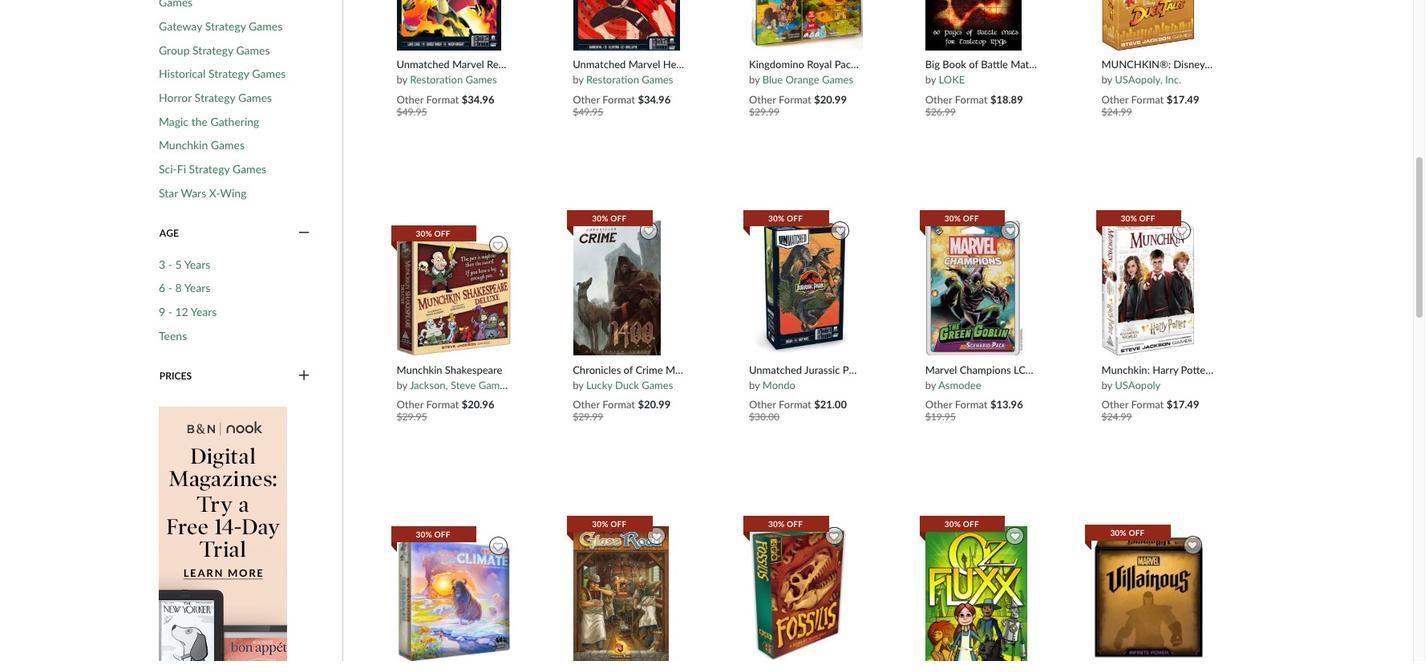 Task type: locate. For each thing, give the bounding box(es) containing it.
marvel up asmodee
[[926, 363, 958, 376]]

old price was $24.99 element for other
[[1102, 411, 1133, 423]]

$17.49 down 'inc.'
[[1167, 93, 1200, 106]]

1 old price was $49.95 element from the left
[[397, 106, 427, 118]]

old price was $29.99 element down lucky
[[573, 411, 604, 423]]

$17.49 inside munchkin®: disney ducktales by usaopoly, inc. other format $17.49 $24.99
[[1167, 93, 1200, 106]]

munchkin for munchkin games
[[159, 138, 208, 152]]

0 horizontal spatial of
[[624, 363, 633, 376]]

by left usaopoly,
[[1102, 73, 1113, 86]]

asmodee link
[[939, 379, 982, 391]]

$20.99 for duck
[[638, 398, 671, 411]]

strategy
[[205, 19, 246, 33], [193, 43, 233, 57], [209, 67, 249, 81], [195, 91, 235, 104], [189, 162, 230, 176]]

unmatched up mondo
[[749, 363, 803, 376]]

off for title: glass road image
[[611, 519, 627, 529]]

off for title: munchkin: harry potter - role playing card game image
[[1140, 214, 1156, 223]]

$20.96
[[462, 398, 495, 411]]

2 $17.49 from the top
[[1167, 398, 1200, 411]]

1 horizontal spatial old price was $49.95 element
[[573, 106, 604, 118]]

chronicles of crime millennium… by lucky duck games other format $20.99 $29.99
[[573, 363, 725, 423]]

0 horizontal spatial $20.99
[[638, 398, 671, 411]]

$24.99 inside munchkin: harry potter - role… by usaopoly other format $17.49 $24.99
[[1102, 411, 1133, 423]]

- left 8
[[168, 281, 172, 295]]

old price was $49.95 element
[[397, 106, 427, 118], [573, 106, 604, 118]]

chronicles of crime millennium… link
[[573, 363, 725, 377]]

unmatched jurassic park ingen… link
[[749, 363, 902, 377]]

1 vertical spatial years
[[184, 281, 210, 295]]

1 horizontal spatial $29.99
[[749, 106, 780, 118]]

old price was $49.95 element down unmatched marvel hells kitchen link
[[573, 106, 604, 118]]

teens
[[159, 329, 187, 342]]

lcg:
[[1014, 363, 1036, 376]]

wars
[[181, 186, 206, 200]]

gateway strategy games
[[159, 19, 283, 33]]

blue orange games link
[[763, 73, 854, 86]]

2 restoration from the left
[[587, 73, 639, 86]]

0 vertical spatial old price was $24.99 element
[[1102, 106, 1133, 118]]

0 horizontal spatial $29.99
[[573, 411, 604, 423]]

restoration
[[410, 73, 463, 86], [587, 73, 639, 86]]

1 $34.96 from the left
[[462, 93, 495, 106]]

marvel left hells
[[629, 58, 661, 71]]

$24.99 down usaopoly,
[[1102, 106, 1133, 118]]

mats
[[1011, 58, 1034, 71]]

other down "usaopoly" link
[[1102, 398, 1129, 411]]

marvel inside unmatched marvel hells kitchen by restoration games other format $34.96 $49.95
[[629, 58, 661, 71]]

$29.99 down lucky
[[573, 411, 604, 423]]

age
[[159, 227, 179, 239]]

off
[[787, 214, 803, 223], [1140, 214, 1156, 223], [611, 214, 627, 223], [963, 214, 980, 223], [435, 228, 451, 238], [611, 519, 627, 529], [787, 519, 803, 529], [963, 519, 980, 529], [1129, 528, 1145, 538], [435, 529, 451, 539]]

$34.96 down unmatched marvel redemption… link
[[462, 93, 495, 106]]

2 $49.95 from the left
[[573, 106, 604, 118]]

1 horizontal spatial $49.95
[[573, 106, 604, 118]]

by
[[397, 73, 408, 86], [573, 73, 584, 86], [749, 73, 760, 86], [926, 73, 937, 86], [1102, 73, 1113, 86], [397, 379, 408, 391], [573, 379, 584, 391], [749, 379, 760, 391], [926, 379, 937, 391], [1102, 379, 1113, 391]]

format down jackson,
[[426, 398, 459, 411]]

0 vertical spatial $17.49
[[1167, 93, 1200, 106]]

1 vertical spatial $17.49
[[1167, 398, 1200, 411]]

title: glass road image
[[573, 525, 670, 661]]

old price was $49.95 element for format
[[397, 106, 427, 118]]

marvel champions lcg: green… link
[[926, 363, 1075, 377]]

other inside marvel champions lcg: green… by asmodee other format $13.96 $19.95
[[926, 398, 953, 411]]

1 $17.49 from the top
[[1167, 93, 1200, 106]]

by left the "mondo" link
[[749, 379, 760, 391]]

by left jackson,
[[397, 379, 408, 391]]

battle
[[981, 58, 1009, 71]]

old price was $29.99 element
[[749, 106, 780, 118], [573, 411, 604, 423]]

format inside unmatched marvel redemption… by restoration games other format $34.96 $49.95
[[426, 93, 459, 106]]

1 horizontal spatial restoration games link
[[587, 73, 673, 86]]

years right 12
[[191, 305, 217, 318]]

format inside munchkin®: disney ducktales by usaopoly, inc. other format $17.49 $24.99
[[1132, 93, 1165, 106]]

1 vertical spatial $24.99
[[1102, 411, 1133, 423]]

the
[[191, 115, 208, 128]]

other down jackson,
[[397, 398, 424, 411]]

other down unmatched marvel redemption… link
[[397, 93, 424, 106]]

$24.99 down "usaopoly" link
[[1102, 411, 1133, 423]]

hells
[[663, 58, 686, 71]]

0 horizontal spatial $34.96
[[462, 93, 495, 106]]

restoration inside unmatched marvel redemption… by restoration games other format $34.96 $49.95
[[410, 73, 463, 86]]

0 horizontal spatial unmatched
[[397, 58, 450, 71]]

unmatched for unmatched marvel redemption…
[[397, 58, 450, 71]]

mondo link
[[763, 379, 796, 391]]

restoration games link down unmatched marvel hells kitchen link
[[587, 73, 673, 86]]

title: fossilis image
[[749, 525, 848, 661]]

munchkin for munchkin shakespeare by jackson, steve games, incorporated other format $20.96 $29.95
[[397, 363, 443, 376]]

restoration games link down unmatched marvel redemption… link
[[410, 73, 497, 86]]

harry
[[1153, 363, 1179, 376]]

$49.95 inside unmatched marvel redemption… by restoration games other format $34.96 $49.95
[[397, 106, 427, 118]]

-
[[168, 257, 172, 271], [168, 281, 172, 295], [168, 305, 172, 318], [1212, 363, 1216, 376]]

$29.99 inside kingdomino royal pack-… by blue orange games other format $20.99 $29.99
[[749, 106, 780, 118]]

games inside gateway strategy games link
[[249, 19, 283, 33]]

$34.96
[[462, 93, 495, 106], [638, 93, 671, 106]]

of up 'duck'
[[624, 363, 633, 376]]

loke
[[939, 73, 965, 86]]

of right book
[[970, 58, 979, 71]]

plus image
[[299, 369, 310, 383]]

$19.95
[[926, 411, 956, 423]]

0 horizontal spatial old price was $49.95 element
[[397, 106, 427, 118]]

strategy up the horror strategy games
[[209, 67, 249, 81]]

unmatched marvel hells kitchen link
[[573, 58, 724, 71]]

$20.99 inside chronicles of crime millennium… by lucky duck games other format $20.99 $29.99
[[638, 398, 671, 411]]

restoration games link
[[410, 73, 497, 86], [587, 73, 673, 86]]

games inside unmatched marvel redemption… by restoration games other format $34.96 $49.95
[[466, 73, 497, 86]]

0 vertical spatial munchkin
[[159, 138, 208, 152]]

2 $34.96 from the left
[[638, 93, 671, 106]]

games inside unmatched marvel hells kitchen by restoration games other format $34.96 $49.95
[[642, 73, 673, 86]]

jackson,
[[410, 379, 448, 391]]

marvel down title: unmatched marvel redemption row 'image'
[[452, 58, 484, 71]]

off for title: marvel villainous infinite power strategy game image
[[1129, 528, 1145, 538]]

games
[[249, 19, 283, 33], [236, 43, 270, 57], [252, 67, 286, 81], [466, 73, 497, 86], [642, 73, 673, 86], [822, 73, 854, 86], [238, 91, 272, 104], [211, 138, 245, 152], [233, 162, 266, 176], [642, 379, 673, 391]]

unmatched down title: unmatched marvel hells kitchen image
[[573, 58, 626, 71]]

1 vertical spatial munchkin
[[397, 363, 443, 376]]

format down orange
[[779, 93, 812, 106]]

by left blue
[[749, 73, 760, 86]]

0 horizontal spatial $49.95
[[397, 106, 427, 118]]

$49.95 down unmatched marvel hells kitchen link
[[573, 106, 604, 118]]

$13.96
[[991, 398, 1024, 411]]

1 horizontal spatial restoration
[[587, 73, 639, 86]]

$17.49
[[1167, 93, 1200, 106], [1167, 398, 1200, 411]]

ingen…
[[866, 363, 902, 376]]

$20.99
[[815, 93, 847, 106], [638, 398, 671, 411]]

30% off for title: oz fluxx game image
[[945, 519, 980, 529]]

unmatched inside unmatched jurassic park ingen… by mondo other format $21.00 $30.00
[[749, 363, 803, 376]]

0 vertical spatial years
[[184, 257, 210, 271]]

by inside munchkin: harry potter - role… by usaopoly other format $17.49 $24.99
[[1102, 379, 1113, 391]]

$30.00
[[749, 411, 780, 423]]

by left lucky
[[573, 379, 584, 391]]

format down the loke link
[[955, 93, 988, 106]]

by inside munchkin shakespeare by jackson, steve games, incorporated other format $20.96 $29.95
[[397, 379, 408, 391]]

1 restoration from the left
[[410, 73, 463, 86]]

munchkin games
[[159, 138, 245, 152]]

- for 9
[[168, 305, 172, 318]]

format down "usaopoly" link
[[1132, 398, 1165, 411]]

old price was $29.99 element down blue
[[749, 106, 780, 118]]

2
[[1054, 58, 1060, 71]]

unmatched down title: unmatched marvel redemption row 'image'
[[397, 58, 450, 71]]

restoration games link for games
[[410, 73, 497, 86]]

munchkin®: disney ducktales by usaopoly, inc. other format $17.49 $24.99
[[1102, 58, 1254, 118]]

gateway strategy games link
[[159, 19, 283, 33]]

of inside big book of battle mats vol 2 by loke other format $18.89 $26.99
[[970, 58, 979, 71]]

$20.99 inside kingdomino royal pack-… by blue orange games other format $20.99 $29.99
[[815, 93, 847, 106]]

format inside kingdomino royal pack-… by blue orange games other format $20.99 $29.99
[[779, 93, 812, 106]]

munchkin inside munchkin shakespeare by jackson, steve games, incorporated other format $20.96 $29.95
[[397, 363, 443, 376]]

of
[[970, 58, 979, 71], [624, 363, 633, 376]]

strategy down gateway strategy games link
[[193, 43, 233, 57]]

1 horizontal spatial munchkin
[[397, 363, 443, 376]]

1 horizontal spatial old price was $29.99 element
[[749, 106, 780, 118]]

old price was $24.99 element down usaopoly,
[[1102, 106, 1133, 118]]

0 vertical spatial $29.99
[[749, 106, 780, 118]]

strategy up x-
[[189, 162, 230, 176]]

restoration down unmatched marvel hells kitchen link
[[587, 73, 639, 86]]

unmatched inside unmatched marvel redemption… by restoration games other format $34.96 $49.95
[[397, 58, 450, 71]]

of inside chronicles of crime millennium… by lucky duck games other format $20.99 $29.99
[[624, 363, 633, 376]]

30% for title: fossilis 'image'
[[769, 519, 785, 529]]

$29.99 down blue
[[749, 106, 780, 118]]

30% for title: marvel champions lcg: green goblin expansion image
[[945, 214, 961, 223]]

1 vertical spatial $20.99
[[638, 398, 671, 411]]

title: unmatched marvel redemption row image
[[396, 0, 502, 51]]

title: chronicles of crime millennium 1400 strategy game image
[[573, 220, 662, 356]]

1 vertical spatial old price was $24.99 element
[[1102, 411, 1133, 423]]

2 restoration games link from the left
[[587, 73, 673, 86]]

title: munchkin shakespeare image
[[396, 235, 512, 356]]

$29.99
[[749, 106, 780, 118], [573, 411, 604, 423]]

other down asmodee link
[[926, 398, 953, 411]]

1 horizontal spatial $34.96
[[638, 93, 671, 106]]

years right '5'
[[184, 257, 210, 271]]

asmodee
[[939, 379, 982, 391]]

title: unmatched marvel hells kitchen image
[[573, 0, 681, 51]]

other down mondo
[[749, 398, 776, 411]]

format down unmatched marvel redemption… link
[[426, 93, 459, 106]]

format down usaopoly, inc. link
[[1132, 93, 1165, 106]]

lucky duck games link
[[587, 379, 673, 391]]

format down asmodee link
[[955, 398, 988, 411]]

2 horizontal spatial unmatched
[[749, 363, 803, 376]]

$24.99
[[1102, 106, 1133, 118], [1102, 411, 1133, 423]]

chronicles
[[573, 363, 621, 376]]

1 horizontal spatial marvel
[[629, 58, 661, 71]]

old price was $24.99 element down "usaopoly" link
[[1102, 411, 1133, 423]]

loke link
[[939, 73, 965, 86]]

0 vertical spatial of
[[970, 58, 979, 71]]

old price was $30.00 element
[[749, 411, 780, 423]]

marvel inside unmatched marvel redemption… by restoration games other format $34.96 $49.95
[[452, 58, 484, 71]]

restoration down unmatched marvel redemption… link
[[410, 73, 463, 86]]

strategy up group strategy games
[[205, 19, 246, 33]]

$49.95
[[397, 106, 427, 118], [573, 106, 604, 118]]

by down unmatched marvel hells kitchen link
[[573, 73, 584, 86]]

$29.99 for blue
[[749, 106, 780, 118]]

$29.99 inside chronicles of crime millennium… by lucky duck games other format $20.99 $29.99
[[573, 411, 604, 423]]

sci-fi strategy games link
[[159, 162, 266, 176]]

games inside group strategy games link
[[236, 43, 270, 57]]

1 vertical spatial of
[[624, 363, 633, 376]]

royal
[[807, 58, 832, 71]]

0 horizontal spatial restoration games link
[[410, 73, 497, 86]]

$34.96 inside unmatched marvel redemption… by restoration games other format $34.96 $49.95
[[462, 93, 495, 106]]

2 old price was $49.95 element from the left
[[573, 106, 604, 118]]

star wars x-wing
[[159, 186, 247, 200]]

$24.99 inside munchkin®: disney ducktales by usaopoly, inc. other format $17.49 $24.99
[[1102, 106, 1133, 118]]

1 vertical spatial $29.99
[[573, 411, 604, 423]]

- left role…
[[1212, 363, 1216, 376]]

years
[[184, 257, 210, 271], [184, 281, 210, 295], [191, 305, 217, 318]]

30% off for title: glass road image
[[592, 519, 627, 529]]

1 $24.99 from the top
[[1102, 106, 1133, 118]]

$34.96 down unmatched marvel hells kitchen link
[[638, 93, 671, 106]]

by left asmodee link
[[926, 379, 937, 391]]

other inside unmatched marvel hells kitchen by restoration games other format $34.96 $49.95
[[573, 93, 600, 106]]

30% off for title: fossilis 'image'
[[769, 519, 803, 529]]

title: oz fluxx game image
[[925, 525, 1029, 661]]

$20.99 down blue orange games "link" at right
[[815, 93, 847, 106]]

unmatched
[[397, 58, 450, 71], [573, 58, 626, 71], [749, 363, 803, 376]]

strategy for gateway
[[205, 19, 246, 33]]

gathering
[[211, 115, 259, 128]]

historical strategy games link
[[159, 67, 286, 81]]

kingdomino
[[749, 58, 805, 71]]

kingdomino royal pack-… by blue orange games other format $20.99 $29.99
[[749, 58, 868, 118]]

years right 8
[[184, 281, 210, 295]]

fi
[[177, 162, 186, 176]]

by inside unmatched marvel redemption… by restoration games other format $34.96 $49.95
[[397, 73, 408, 86]]

minus image
[[299, 226, 310, 241]]

munchkin shakespeare link
[[397, 363, 509, 377]]

off for title: unmatched jurassic park ingen vs raptors 'image'
[[787, 214, 803, 223]]

title: marvel villainous infinite power strategy game image
[[1091, 535, 1206, 661]]

old price was $24.99 element
[[1102, 106, 1133, 118], [1102, 411, 1133, 423]]

2 vertical spatial years
[[191, 305, 217, 318]]

other down the loke link
[[926, 93, 953, 106]]

$17.49 down munchkin: harry potter - role… 'link'
[[1167, 398, 1200, 411]]

other down lucky
[[573, 398, 600, 411]]

x-
[[209, 186, 220, 200]]

0 horizontal spatial munchkin
[[159, 138, 208, 152]]

by down munchkin:
[[1102, 379, 1113, 391]]

0 horizontal spatial restoration
[[410, 73, 463, 86]]

title: kingdomino royal pack- original kingdomino and age of giants expansion games (b&n exclusive) image
[[749, 0, 864, 51]]

1 horizontal spatial of
[[970, 58, 979, 71]]

format
[[426, 93, 459, 106], [603, 93, 636, 106], [779, 93, 812, 106], [955, 93, 988, 106], [1132, 93, 1165, 106], [426, 398, 459, 411], [603, 398, 636, 411], [779, 398, 812, 411], [955, 398, 988, 411], [1132, 398, 1165, 411]]

0 horizontal spatial old price was $29.99 element
[[573, 411, 604, 423]]

$49.95 down unmatched marvel redemption… link
[[397, 106, 427, 118]]

old price was $49.95 element for other
[[573, 106, 604, 118]]

format down mondo
[[779, 398, 812, 411]]

2 $24.99 from the top
[[1102, 411, 1133, 423]]

munchkin:
[[1102, 363, 1150, 376]]

unmatched inside unmatched marvel hells kitchen by restoration games other format $34.96 $49.95
[[573, 58, 626, 71]]

years for 9 - 12 years
[[191, 305, 217, 318]]

title: marvel champions lcg: green goblin expansion image
[[925, 220, 1024, 356]]

marvel for games
[[452, 58, 484, 71]]

30% for title: glass road image
[[592, 519, 609, 529]]

kingdomino royal pack-… link
[[749, 58, 868, 71]]

30%
[[769, 214, 785, 223], [1121, 214, 1138, 223], [592, 214, 609, 223], [945, 214, 961, 223], [416, 228, 432, 238], [592, 519, 609, 529], [769, 519, 785, 529], [945, 519, 961, 529], [1111, 528, 1127, 538], [416, 529, 432, 539]]

by inside unmatched jurassic park ingen… by mondo other format $21.00 $30.00
[[749, 379, 760, 391]]

1 vertical spatial old price was $29.99 element
[[573, 411, 604, 423]]

30% off for title: marvel villainous infinite power strategy game image
[[1111, 528, 1145, 538]]

9 - 12 years link
[[159, 305, 217, 319]]

munchkin up fi
[[159, 138, 208, 152]]

games inside chronicles of crime millennium… by lucky duck games other format $20.99 $29.99
[[642, 379, 673, 391]]

2 horizontal spatial marvel
[[926, 363, 958, 376]]

by down big
[[926, 73, 937, 86]]

format down unmatched marvel hells kitchen link
[[603, 93, 636, 106]]

$20.99 down lucky duck games link
[[638, 398, 671, 411]]

unmatched marvel redemption… by restoration games other format $34.96 $49.95
[[397, 58, 551, 118]]

- right 9
[[168, 305, 172, 318]]

other down unmatched marvel hells kitchen link
[[573, 93, 600, 106]]

2 old price was $24.99 element from the top
[[1102, 411, 1133, 423]]

30% for title: chronicles of crime millennium 1400 strategy game image
[[592, 214, 609, 223]]

pack-
[[835, 58, 860, 71]]

0 horizontal spatial marvel
[[452, 58, 484, 71]]

1 horizontal spatial $20.99
[[815, 93, 847, 106]]

other down blue
[[749, 93, 776, 106]]

$20.99 for orange
[[815, 93, 847, 106]]

lucky
[[587, 379, 613, 391]]

off for title: fossilis 'image'
[[787, 519, 803, 529]]

1 restoration games link from the left
[[410, 73, 497, 86]]

1 horizontal spatial unmatched
[[573, 58, 626, 71]]

advertisement element
[[159, 407, 287, 661]]

30% for title: evolution: climate stand-alone board game image
[[416, 529, 432, 539]]

0 vertical spatial $24.99
[[1102, 106, 1133, 118]]

by inside big book of battle mats vol 2 by loke other format $18.89 $26.99
[[926, 73, 937, 86]]

old price was $49.95 element down unmatched marvel redemption… link
[[397, 106, 427, 118]]

other
[[397, 93, 424, 106], [573, 93, 600, 106], [749, 93, 776, 106], [926, 93, 953, 106], [1102, 93, 1129, 106], [397, 398, 424, 411], [573, 398, 600, 411], [749, 398, 776, 411], [926, 398, 953, 411], [1102, 398, 1129, 411]]

0 vertical spatial old price was $29.99 element
[[749, 106, 780, 118]]

1 $49.95 from the left
[[397, 106, 427, 118]]

0 vertical spatial $20.99
[[815, 93, 847, 106]]

by inside kingdomino royal pack-… by blue orange games other format $20.99 $29.99
[[749, 73, 760, 86]]

inc.
[[1166, 73, 1182, 86]]

old price was $29.99 element for blue orange games
[[749, 106, 780, 118]]

- left '5'
[[168, 257, 172, 271]]

3
[[159, 257, 165, 271]]

strategy up magic the gathering
[[195, 91, 235, 104]]

1 old price was $24.99 element from the top
[[1102, 106, 1133, 118]]

disney
[[1174, 58, 1205, 71]]

other down usaopoly,
[[1102, 93, 1129, 106]]

9
[[159, 305, 165, 318]]

3 - 5 years
[[159, 257, 210, 271]]

$21.00
[[815, 398, 847, 411]]

munchkin®: disney ducktales link
[[1102, 58, 1254, 71]]

munchkin up jackson,
[[397, 363, 443, 376]]

millennium…
[[666, 363, 725, 376]]

by down title: unmatched marvel redemption row 'image'
[[397, 73, 408, 86]]

format down 'duck'
[[603, 398, 636, 411]]



Task type: describe. For each thing, give the bounding box(es) containing it.
6 - 8 years
[[159, 281, 210, 295]]

munchkin games link
[[159, 138, 245, 152]]

30% off for title: unmatched jurassic park ingen vs raptors 'image'
[[769, 214, 803, 223]]

unmatched jurassic park ingen… by mondo other format $21.00 $30.00
[[749, 363, 902, 423]]

role…
[[1219, 363, 1247, 376]]

games inside sci-fi strategy games link
[[233, 162, 266, 176]]

- for 3
[[168, 257, 172, 271]]

30% off for title: munchkin shakespeare image
[[416, 228, 451, 238]]

magic
[[159, 115, 189, 128]]

by inside chronicles of crime millennium… by lucky duck games other format $20.99 $29.99
[[573, 379, 584, 391]]

games inside munchkin games link
[[211, 138, 245, 152]]

other inside munchkin shakespeare by jackson, steve games, incorporated other format $20.96 $29.95
[[397, 398, 424, 411]]

30% off for title: evolution: climate stand-alone board game image
[[416, 529, 451, 539]]

30% off for title: chronicles of crime millennium 1400 strategy game image
[[592, 214, 627, 223]]

usaopoly, inc. link
[[1116, 73, 1182, 86]]

big book of battle mats vol 2 link
[[926, 58, 1060, 71]]

$49.95 inside unmatched marvel hells kitchen by restoration games other format $34.96 $49.95
[[573, 106, 604, 118]]

title: evolution: climate stand-alone board game image
[[396, 536, 512, 661]]

other inside chronicles of crime millennium… by lucky duck games other format $20.99 $29.99
[[573, 398, 600, 411]]

30% for title: munchkin: harry potter - role playing card game image
[[1121, 214, 1138, 223]]

old price was $29.95 element
[[397, 411, 427, 423]]

format inside big book of battle mats vol 2 by loke other format $18.89 $26.99
[[955, 93, 988, 106]]

horror
[[159, 91, 192, 104]]

unmatched marvel hells kitchen by restoration games other format $34.96 $49.95
[[573, 58, 724, 118]]

format inside unmatched marvel hells kitchen by restoration games other format $34.96 $49.95
[[603, 93, 636, 106]]

format inside unmatched jurassic park ingen… by mondo other format $21.00 $30.00
[[779, 398, 812, 411]]

usaopoly,
[[1116, 73, 1163, 86]]

$29.99 for lucky
[[573, 411, 604, 423]]

other inside unmatched marvel redemption… by restoration games other format $34.96 $49.95
[[397, 93, 424, 106]]

horror strategy games link
[[159, 91, 272, 105]]

gateway
[[159, 19, 202, 33]]

incorporated
[[515, 379, 574, 391]]

teens link
[[159, 329, 187, 343]]

horror strategy games
[[159, 91, 272, 104]]

prices button
[[159, 369, 311, 383]]

usaopoly link
[[1116, 379, 1161, 391]]

group
[[159, 43, 190, 57]]

sci-fi strategy games
[[159, 162, 266, 176]]

vol
[[1036, 58, 1051, 71]]

munchkin: harry potter - role… link
[[1102, 363, 1247, 377]]

steve
[[451, 379, 476, 391]]

munchkin shakespeare by jackson, steve games, incorporated other format $20.96 $29.95
[[397, 363, 574, 423]]

years for 6 - 8 years
[[184, 281, 210, 295]]

30% for title: marvel villainous infinite power strategy game image
[[1111, 528, 1127, 538]]

redemption…
[[487, 58, 551, 71]]

30% off for title: marvel champions lcg: green goblin expansion image
[[945, 214, 980, 223]]

by inside unmatched marvel hells kitchen by restoration games other format $34.96 $49.95
[[573, 73, 584, 86]]

12
[[175, 305, 188, 318]]

$18.89
[[991, 93, 1024, 106]]

$34.96 inside unmatched marvel hells kitchen by restoration games other format $34.96 $49.95
[[638, 93, 671, 106]]

30% for title: unmatched jurassic park ingen vs raptors 'image'
[[769, 214, 785, 223]]

off for title: evolution: climate stand-alone board game image
[[435, 529, 451, 539]]

munchkin: harry potter - role… by usaopoly other format $17.49 $24.99
[[1102, 363, 1247, 423]]

big
[[926, 58, 940, 71]]

9 - 12 years
[[159, 305, 217, 318]]

magic the gathering link
[[159, 115, 259, 129]]

30% for title: oz fluxx game image
[[945, 519, 961, 529]]

by inside marvel champions lcg: green… by asmodee other format $13.96 $19.95
[[926, 379, 937, 391]]

sci-
[[159, 162, 177, 176]]

old price was $24.99 element for format
[[1102, 106, 1133, 118]]

shakespeare
[[445, 363, 503, 376]]

park
[[843, 363, 864, 376]]

strategy for horror
[[195, 91, 235, 104]]

6
[[159, 281, 165, 295]]

jackson, steve games, incorporated link
[[410, 379, 574, 391]]

old price was $26.99 element
[[926, 106, 956, 118]]

star
[[159, 186, 178, 200]]

- for 6
[[168, 281, 172, 295]]

potter
[[1182, 363, 1210, 376]]

marvel champions lcg: green… by asmodee other format $13.96 $19.95
[[926, 363, 1075, 423]]

green…
[[1039, 363, 1075, 376]]

marvel for restoration
[[629, 58, 661, 71]]

crime
[[636, 363, 663, 376]]

games inside "horror strategy games" link
[[238, 91, 272, 104]]

format inside marvel champions lcg: green… by asmodee other format $13.96 $19.95
[[955, 398, 988, 411]]

title: unmatched jurassic park ingen vs raptors image
[[749, 220, 854, 356]]

$29.95
[[397, 411, 427, 423]]

restoration games link for restoration
[[587, 73, 673, 86]]

unmatched for unmatched jurassic park ingen…
[[749, 363, 803, 376]]

format inside munchkin: harry potter - role… by usaopoly other format $17.49 $24.99
[[1132, 398, 1165, 411]]

- inside munchkin: harry potter - role… by usaopoly other format $17.49 $24.99
[[1212, 363, 1216, 376]]

strategy for historical
[[209, 67, 249, 81]]

format inside chronicles of crime millennium… by lucky duck games other format $20.99 $29.99
[[603, 398, 636, 411]]

$17.49 inside munchkin: harry potter - role… by usaopoly other format $17.49 $24.99
[[1167, 398, 1200, 411]]

historical
[[159, 67, 206, 81]]

historical strategy games
[[159, 67, 286, 81]]

format inside munchkin shakespeare by jackson, steve games, incorporated other format $20.96 $29.95
[[426, 398, 459, 411]]

3 - 5 years link
[[159, 257, 210, 271]]

5
[[175, 257, 182, 271]]

title: big book of battle mats vol 2 image
[[925, 0, 1023, 51]]

strategy for group
[[193, 43, 233, 57]]

mondo
[[763, 379, 796, 391]]

prices
[[159, 370, 192, 382]]

title: munchkin®: disney ducktales image
[[1102, 0, 1195, 51]]

magic the gathering
[[159, 115, 259, 128]]

big book of battle mats vol 2 by loke other format $18.89 $26.99
[[926, 58, 1060, 118]]

jurassic
[[805, 363, 840, 376]]

other inside munchkin: harry potter - role… by usaopoly other format $17.49 $24.99
[[1102, 398, 1129, 411]]

other inside big book of battle mats vol 2 by loke other format $18.89 $26.99
[[926, 93, 953, 106]]

restoration inside unmatched marvel hells kitchen by restoration games other format $34.96 $49.95
[[587, 73, 639, 86]]

$26.99
[[926, 106, 956, 118]]

duck
[[615, 379, 639, 391]]

ducktales
[[1208, 58, 1254, 71]]

title: munchkin: harry potter - role playing card game image
[[1102, 220, 1195, 356]]

other inside kingdomino royal pack-… by blue orange games other format $20.99 $29.99
[[749, 93, 776, 106]]

30% for title: munchkin shakespeare image
[[416, 228, 432, 238]]

orange
[[786, 73, 820, 86]]

book
[[943, 58, 967, 71]]

off for title: marvel champions lcg: green goblin expansion image
[[963, 214, 980, 223]]

other inside unmatched jurassic park ingen… by mondo other format $21.00 $30.00
[[749, 398, 776, 411]]

old price was $19.95 element
[[926, 411, 956, 423]]

off for title: munchkin shakespeare image
[[435, 228, 451, 238]]

games inside kingdomino royal pack-… by blue orange games other format $20.99 $29.99
[[822, 73, 854, 86]]

wing
[[220, 186, 247, 200]]

by inside munchkin®: disney ducktales by usaopoly, inc. other format $17.49 $24.99
[[1102, 73, 1113, 86]]

6 - 8 years link
[[159, 281, 210, 295]]

usaopoly
[[1116, 379, 1161, 391]]

games,
[[479, 379, 512, 391]]

other inside munchkin®: disney ducktales by usaopoly, inc. other format $17.49 $24.99
[[1102, 93, 1129, 106]]

old price was $29.99 element for lucky duck games
[[573, 411, 604, 423]]

unmatched marvel redemption… link
[[397, 58, 551, 71]]

champions
[[960, 363, 1011, 376]]

years for 3 - 5 years
[[184, 257, 210, 271]]

marvel inside marvel champions lcg: green… by asmodee other format $13.96 $19.95
[[926, 363, 958, 376]]

kitchen
[[689, 58, 724, 71]]

off for title: chronicles of crime millennium 1400 strategy game image
[[611, 214, 627, 223]]

8
[[175, 281, 182, 295]]

unmatched for unmatched marvel hells kitchen
[[573, 58, 626, 71]]

30% off for title: munchkin: harry potter - role playing card game image
[[1121, 214, 1156, 223]]

off for title: oz fluxx game image
[[963, 519, 980, 529]]

group strategy games link
[[159, 43, 270, 57]]

games inside historical strategy games link
[[252, 67, 286, 81]]



Task type: vqa. For each thing, say whether or not it's contained in the screenshot.
x-
yes



